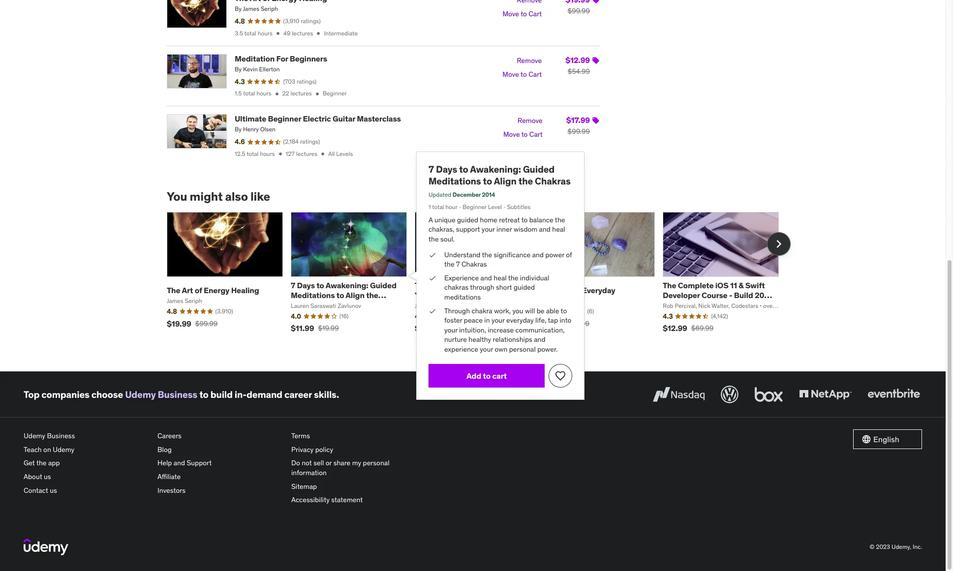 Task type: locate. For each thing, give the bounding box(es) containing it.
1 vertical spatial remove
[[518, 116, 543, 125]]

and inside careers blog help and support affiliate investors
[[174, 459, 185, 468]]

align up "zavlunov" on the left bottom of page
[[346, 290, 364, 300]]

and up through
[[481, 273, 492, 282]]

1 vertical spatial personal
[[363, 459, 389, 468]]

awakening: for 7 days to awakening: guided meditations to align the chakras updated december 2014
[[470, 164, 521, 175]]

chakras inside understand the significance and power of the 7 chakras
[[462, 260, 487, 269]]

by up 4.6
[[235, 126, 242, 133]]

$17.99
[[566, 115, 590, 125]]

align
[[494, 175, 516, 187], [346, 290, 364, 300]]

statement
[[331, 496, 363, 504]]

to inside through chakra work, you will be able to foster peace in your everyday life, tap into your intuition, increase communication, nurture healthy relationships and experience your own personal power.
[[561, 306, 567, 315]]

cart
[[492, 371, 507, 381]]

app
[[48, 459, 60, 468]]

top
[[24, 389, 39, 400]]

total right 12.5
[[247, 150, 259, 157]]

understand the significance and power of the 7 chakras
[[444, 250, 572, 269]]

2 $99.99 from the top
[[568, 127, 590, 136]]

0 vertical spatial xsmall image
[[429, 250, 436, 260]]

remove down move to cart
[[517, 56, 542, 65]]

hours for ultimate
[[260, 150, 275, 157]]

1 vertical spatial $99.99
[[568, 127, 590, 136]]

your
[[482, 225, 495, 234], [491, 316, 505, 325], [444, 326, 457, 334], [480, 345, 493, 354]]

49
[[283, 29, 290, 37]]

crystals
[[539, 285, 568, 295]]

$99.99
[[568, 6, 590, 15], [568, 127, 590, 136]]

0 horizontal spatial business
[[47, 432, 75, 440]]

udemy business link up the careers
[[125, 389, 197, 400]]

xsmall image for experience
[[429, 273, 436, 283]]

1 horizontal spatial guided
[[514, 283, 535, 292]]

1 xsmall image from the top
[[429, 250, 436, 260]]

and right help
[[174, 459, 185, 468]]

0 vertical spatial heal
[[552, 225, 565, 234]]

1 vertical spatial heal
[[494, 273, 507, 282]]

build
[[210, 389, 233, 400]]

1 vertical spatial us
[[50, 486, 57, 495]]

xsmall image left chakras
[[429, 273, 436, 283]]

0 vertical spatial awakening:
[[470, 164, 521, 175]]

1 horizontal spatial the
[[663, 281, 676, 290]]

lauren saraswati zavlunov
[[291, 302, 361, 309]]

meditations up "december"
[[429, 175, 481, 187]]

7 inside 7 days to awakening: guided meditations to align the chakras
[[291, 281, 295, 290]]

udemy business link up the get the app link
[[24, 430, 150, 443]]

1 horizontal spatial days
[[436, 164, 457, 175]]

sitemap link
[[291, 480, 417, 494]]

1 horizontal spatial align
[[494, 175, 516, 187]]

0 horizontal spatial beginner
[[268, 114, 301, 124]]

meditation
[[235, 53, 275, 63]]

remove move to cart
[[503, 56, 542, 79], [503, 116, 543, 139]]

$12.99
[[565, 55, 590, 65]]

1 vertical spatial guided
[[514, 283, 535, 292]]

1 horizontal spatial heal
[[552, 225, 565, 234]]

2 horizontal spatial 7
[[456, 260, 460, 269]]

awakening: inside 7 days to awakening: guided meditations to align the chakras updated december 2014
[[470, 164, 521, 175]]

remove for $12.99
[[517, 56, 542, 65]]

xxsmall image
[[315, 30, 322, 37], [273, 90, 280, 97]]

xxsmall image right 49 lectures
[[315, 30, 322, 37]]

0 horizontal spatial guided
[[370, 281, 396, 290]]

2 vertical spatial chakras
[[291, 299, 321, 309]]

chakras inside 7 days to awakening: guided meditations to align the chakras
[[291, 299, 321, 309]]

retreat
[[499, 215, 520, 224]]

0 vertical spatial remove button
[[517, 54, 542, 68]]

hours left 22
[[257, 90, 271, 97]]

3.5 total hours
[[235, 29, 273, 37]]

and inside understand the significance and power of the 7 chakras
[[532, 250, 544, 259]]

0 vertical spatial meditations
[[429, 175, 481, 187]]

on
[[43, 445, 51, 454]]

1 vertical spatial meditations
[[291, 290, 335, 300]]

the inside the complete ios 11 & swift developer course - build 20 apps
[[663, 281, 676, 290]]

1 horizontal spatial of
[[566, 250, 572, 259]]

0 vertical spatial by
[[235, 5, 242, 12]]

xxsmall image right 22 lectures
[[314, 90, 321, 97]]

1 vertical spatial beginner
[[268, 114, 301, 124]]

meditations for 7 days to awakening: guided meditations to align the chakras updated december 2014
[[429, 175, 481, 187]]

1 vertical spatial udemy
[[24, 432, 45, 440]]

7 down the understand
[[456, 260, 460, 269]]

1 vertical spatial cart
[[529, 70, 542, 79]]

support
[[187, 459, 212, 468]]

ratings) inside 2,184 ratings element
[[300, 138, 320, 145]]

beginner up olsen
[[268, 114, 301, 124]]

0 vertical spatial us
[[44, 472, 51, 481]]

1 vertical spatial move to cart button
[[503, 68, 542, 81]]

0 vertical spatial align
[[494, 175, 516, 187]]

xxsmall image
[[275, 30, 281, 37], [314, 90, 321, 97], [277, 151, 284, 158], [319, 151, 326, 158]]

seriph
[[261, 5, 278, 12]]

7 inside understand the significance and power of the 7 chakras
[[456, 260, 460, 269]]

3,910 ratings element
[[283, 17, 321, 25]]

move to cart
[[503, 9, 542, 18]]

cart
[[529, 9, 542, 18], [529, 70, 542, 79], [529, 130, 543, 139]]

0 horizontal spatial personal
[[363, 459, 389, 468]]

2 vertical spatial move
[[503, 130, 520, 139]]

terms
[[291, 432, 310, 440]]

0 vertical spatial 7
[[429, 164, 434, 175]]

0 vertical spatial days
[[436, 164, 457, 175]]

total
[[244, 29, 256, 37], [243, 90, 255, 97], [247, 150, 259, 157], [432, 203, 444, 211]]

2 coupon icon image from the top
[[592, 56, 600, 64]]

2023
[[876, 543, 890, 550]]

ratings) up 127 lectures
[[300, 138, 320, 145]]

english button
[[853, 430, 922, 449]]

and inside through chakra work, you will be able to foster peace in your everyday life, tap into your intuition, increase communication, nurture healthy relationships and experience your own personal power.
[[534, 335, 545, 344]]

3.5
[[235, 29, 243, 37]]

0 vertical spatial of
[[566, 250, 572, 259]]

hours left 49
[[258, 29, 273, 37]]

ratings)
[[301, 17, 321, 25], [297, 78, 317, 85], [300, 138, 320, 145]]

guided inside the a unique guided home retreat to balance the chakras, support your inner wisdom and heal the soul.
[[457, 215, 478, 224]]

in
[[484, 316, 490, 325]]

0 vertical spatial move
[[503, 9, 519, 18]]

beginners
[[290, 53, 327, 63]]

0 horizontal spatial days
[[297, 281, 315, 290]]

1 coupon icon image from the top
[[592, 0, 600, 4]]

coupon icon image for $17.99
[[592, 117, 600, 125]]

1 vertical spatial chakras
[[462, 260, 487, 269]]

level
[[488, 203, 502, 211]]

1 horizontal spatial chakras
[[462, 260, 487, 269]]

(3,910
[[283, 17, 299, 25]]

lectures down 703 ratings 'element'
[[291, 90, 312, 97]]

1 horizontal spatial meditations
[[429, 175, 481, 187]]

ratings) up 49 lectures
[[301, 17, 321, 25]]

703 ratings element
[[283, 78, 317, 86]]

share
[[333, 459, 350, 468]]

xsmall image down chakras, at the left top of page
[[429, 250, 436, 260]]

lectures down 2,184 ratings element
[[296, 150, 317, 157]]

11
[[730, 281, 737, 290]]

policy
[[315, 445, 333, 454]]

days up lauren at the bottom left of page
[[297, 281, 315, 290]]

updated
[[429, 191, 451, 198]]

1 horizontal spatial personal
[[509, 345, 536, 354]]

cart for $12.99
[[529, 70, 542, 79]]

0 vertical spatial $99.99
[[568, 6, 590, 15]]

xsmall image
[[429, 250, 436, 260], [429, 273, 436, 283]]

1 vertical spatial lectures
[[291, 90, 312, 97]]

by inside ultimate beginner electric guitar masterclass by henry olsen
[[235, 126, 242, 133]]

careers
[[157, 432, 182, 440]]

0 horizontal spatial chakras
[[291, 299, 321, 309]]

1 vertical spatial business
[[47, 432, 75, 440]]

7 inside 7 days to awakening: guided meditations to align the chakras updated december 2014
[[429, 164, 434, 175]]

and left 'power'
[[532, 250, 544, 259]]

heal down balance
[[552, 225, 565, 234]]

also
[[225, 189, 248, 204]]

total right 3.5 at the top of page
[[244, 29, 256, 37]]

xxsmall image left all
[[319, 151, 326, 158]]

align inside 7 days to awakening: guided meditations to align the chakras
[[346, 290, 364, 300]]

7 up updated
[[429, 164, 434, 175]]

remove button left $17.99
[[518, 114, 543, 128]]

3 coupon icon image from the top
[[592, 117, 600, 125]]

meditations up saraswati
[[291, 290, 335, 300]]

$54.99
[[568, 67, 590, 76]]

1 vertical spatial ratings)
[[297, 78, 317, 85]]

accessibility statement link
[[291, 494, 417, 507]]

days up updated
[[436, 164, 457, 175]]

affiliate
[[157, 472, 181, 481]]

total for 4.8
[[244, 29, 256, 37]]

move
[[503, 9, 519, 18], [503, 70, 519, 79], [503, 130, 520, 139]]

2 vertical spatial cart
[[529, 130, 543, 139]]

and inside the a unique guided home retreat to balance the chakras, support your inner wisdom and heal the soul.
[[539, 225, 551, 234]]

1 horizontal spatial guided
[[523, 164, 555, 175]]

1 vertical spatial remove button
[[518, 114, 543, 128]]

lectures for electric
[[296, 150, 317, 157]]

heal up short
[[494, 273, 507, 282]]

by left "kevin"
[[235, 65, 242, 73]]

awakening: up "zavlunov" on the left bottom of page
[[326, 281, 368, 290]]

of right 'power'
[[566, 250, 572, 259]]

0 vertical spatial beginner
[[323, 90, 347, 97]]

align for 7 days to awakening: guided meditations to align the chakras
[[346, 290, 364, 300]]

0 vertical spatial cart
[[529, 9, 542, 18]]

meditations inside 7 days to awakening: guided meditations to align the chakras
[[291, 290, 335, 300]]

do not sell or share my personal information button
[[291, 457, 417, 480]]

chakras up balance
[[535, 175, 571, 187]]

blog
[[157, 445, 172, 454]]

guided inside 7 days to awakening: guided meditations to align the chakras
[[370, 281, 396, 290]]

7 days to awakening: guided meditations to align the chakras link up 2014
[[429, 164, 571, 187]]

chakras inside 7 days to awakening: guided meditations to align the chakras updated december 2014
[[535, 175, 571, 187]]

guided for 7 days to awakening: guided meditations to align the chakras
[[370, 281, 396, 290]]

12.5
[[235, 150, 245, 157]]

udemy right choose
[[125, 389, 156, 400]]

2 vertical spatial beginner
[[463, 203, 487, 211]]

privacy policy link
[[291, 443, 417, 457]]

beginner inside ultimate beginner electric guitar masterclass by henry olsen
[[268, 114, 301, 124]]

3 by from the top
[[235, 126, 242, 133]]

us
[[44, 472, 51, 481], [50, 486, 57, 495]]

2 vertical spatial ratings)
[[300, 138, 320, 145]]

1 vertical spatial 7
[[456, 260, 460, 269]]

the up the apps
[[663, 281, 676, 290]]

1 vertical spatial hours
[[257, 90, 271, 97]]

align up 2014
[[494, 175, 516, 187]]

total right 1.5
[[243, 90, 255, 97]]

sitemap
[[291, 482, 317, 491]]

1 horizontal spatial business
[[158, 389, 197, 400]]

by james seriph
[[235, 5, 278, 12]]

remove button for $12.99
[[517, 54, 542, 68]]

lectures down the 3,910 ratings element
[[292, 29, 313, 37]]

0 horizontal spatial align
[[346, 290, 364, 300]]

business up the on
[[47, 432, 75, 440]]

xxsmall image left 22
[[273, 90, 280, 97]]

build
[[734, 290, 753, 300]]

terms privacy policy do not sell or share my personal information sitemap accessibility statement
[[291, 432, 389, 504]]

0 vertical spatial ratings)
[[301, 17, 321, 25]]

1 vertical spatial udemy business link
[[24, 430, 150, 443]]

choose
[[91, 389, 123, 400]]

heal inside the a unique guided home retreat to balance the chakras, support your inner wisdom and heal the soul.
[[552, 225, 565, 234]]

remove button down move to cart
[[517, 54, 542, 68]]

hours left 127
[[260, 150, 275, 157]]

awakening: up 2014
[[470, 164, 521, 175]]

the inside 'experience and heal the individual chakras through short guided meditations'
[[508, 273, 518, 282]]

and down balance
[[539, 225, 551, 234]]

0 horizontal spatial 7 days to awakening: guided meditations to align the chakras link
[[291, 281, 396, 309]]

2 xsmall image from the top
[[429, 273, 436, 283]]

xxsmall image left 49
[[275, 30, 281, 37]]

to inside the a unique guided home retreat to balance the chakras, support your inner wisdom and heal the soul.
[[521, 215, 528, 224]]

you might also like
[[167, 189, 270, 204]]

7 days to awakening: guided meditations to align the chakras link up (16)
[[291, 281, 396, 309]]

1 vertical spatial remove move to cart
[[503, 116, 543, 139]]

by up '4.8'
[[235, 5, 242, 12]]

guided up support
[[457, 215, 478, 224]]

1 vertical spatial awakening:
[[326, 281, 368, 290]]

of inside carousel element
[[195, 285, 202, 295]]

2 horizontal spatial udemy
[[125, 389, 156, 400]]

business up the careers
[[158, 389, 197, 400]]

0 vertical spatial 7 days to awakening: guided meditations to align the chakras link
[[429, 164, 571, 187]]

0 vertical spatial chakras
[[535, 175, 571, 187]]

heal inside 'experience and heal the individual chakras through short guided meditations'
[[494, 273, 507, 282]]

7 up lauren at the bottom left of page
[[291, 281, 295, 290]]

us right about
[[44, 472, 51, 481]]

1 vertical spatial xxsmall image
[[273, 90, 280, 97]]

0 horizontal spatial xxsmall image
[[273, 90, 280, 97]]

coupon icon image for $12.99
[[592, 56, 600, 64]]

2 horizontal spatial beginner
[[463, 203, 487, 211]]

of right art
[[195, 285, 202, 295]]

the
[[663, 281, 676, 290], [167, 285, 180, 295]]

1 vertical spatial of
[[195, 285, 202, 295]]

your down home
[[482, 225, 495, 234]]

2 vertical spatial 7
[[291, 281, 295, 290]]

7 for 7 days to awakening: guided meditations to align the chakras updated december 2014
[[429, 164, 434, 175]]

beginner
[[323, 90, 347, 97], [268, 114, 301, 124], [463, 203, 487, 211]]

olsen
[[260, 126, 275, 133]]

personal right my
[[363, 459, 389, 468]]

us right contact
[[50, 486, 57, 495]]

guided inside 7 days to awakening: guided meditations to align the chakras updated december 2014
[[523, 164, 555, 175]]

by
[[235, 5, 242, 12], [235, 65, 242, 73], [235, 126, 242, 133]]

udemy business teach on udemy get the app about us contact us
[[24, 432, 75, 495]]

and down 'communication,'
[[534, 335, 545, 344]]

align inside 7 days to awakening: guided meditations to align the chakras updated december 2014
[[494, 175, 516, 187]]

2 vertical spatial lectures
[[296, 150, 317, 157]]

1 horizontal spatial awakening:
[[470, 164, 521, 175]]

127
[[286, 150, 295, 157]]

remove left $17.99
[[518, 116, 543, 125]]

0 vertical spatial guided
[[523, 164, 555, 175]]

1 vertical spatial 7 days to awakening: guided meditations to align the chakras link
[[291, 281, 396, 309]]

$99.99 inside $17.99 $99.99
[[568, 127, 590, 136]]

investors link
[[157, 484, 283, 498]]

sell
[[313, 459, 324, 468]]

move for $12.99
[[503, 70, 519, 79]]

udemy business link
[[125, 389, 197, 400], [24, 430, 150, 443]]

2 vertical spatial udemy
[[53, 445, 74, 454]]

udemy right the on
[[53, 445, 74, 454]]

1 horizontal spatial 7
[[429, 164, 434, 175]]

zavlunov
[[338, 302, 361, 309]]

0 horizontal spatial meditations
[[291, 290, 335, 300]]

1.5
[[235, 90, 242, 97]]

remove for $17.99
[[518, 116, 543, 125]]

udemy up teach
[[24, 432, 45, 440]]

be
[[537, 306, 544, 315]]

chakras down the understand
[[462, 260, 487, 269]]

the for the art of energy healing
[[167, 285, 180, 295]]

2,184 ratings element
[[283, 138, 320, 146]]

might
[[190, 189, 223, 204]]

the left art
[[167, 285, 180, 295]]

intermediate
[[324, 29, 358, 37]]

beginner down "december"
[[463, 203, 487, 211]]

© 2023 udemy, inc.
[[870, 543, 922, 550]]

0 horizontal spatial heal
[[494, 273, 507, 282]]

nasdaq image
[[650, 384, 707, 406]]

0 horizontal spatial guided
[[457, 215, 478, 224]]

xxsmall image left 127
[[277, 151, 284, 158]]

2 vertical spatial coupon icon image
[[592, 117, 600, 125]]

1 horizontal spatial 7 days to awakening: guided meditations to align the chakras link
[[429, 164, 571, 187]]

personal down "relationships"
[[509, 345, 536, 354]]

7 for 7 days to awakening: guided meditations to align the chakras
[[291, 281, 295, 290]]

small image
[[862, 435, 871, 444]]

1 vertical spatial move
[[503, 70, 519, 79]]

beginner for beginner level
[[463, 203, 487, 211]]

beginner up guitar
[[323, 90, 347, 97]]

remove
[[517, 56, 542, 65], [518, 116, 543, 125]]

0 vertical spatial udemy
[[125, 389, 156, 400]]

netapp image
[[797, 384, 854, 406]]

0 horizontal spatial the
[[167, 285, 180, 295]]

2 by from the top
[[235, 65, 242, 73]]

2 horizontal spatial chakras
[[535, 175, 571, 187]]

$99.99 down $17.99
[[568, 127, 590, 136]]

meditations inside 7 days to awakening: guided meditations to align the chakras updated december 2014
[[429, 175, 481, 187]]

0 vertical spatial guided
[[457, 215, 478, 224]]

2 vertical spatial hours
[[260, 150, 275, 157]]

2 vertical spatial move to cart button
[[503, 128, 543, 142]]

energy
[[204, 285, 229, 295]]

for
[[276, 53, 288, 63]]

chakras up the '4.0' in the bottom of the page
[[291, 299, 321, 309]]

awakening: inside 7 days to awakening: guided meditations to align the chakras
[[326, 281, 368, 290]]

box image
[[752, 384, 785, 406]]

1 vertical spatial by
[[235, 65, 242, 73]]

ratings) up 22 lectures
[[297, 78, 317, 85]]

1 horizontal spatial beginner
[[323, 90, 347, 97]]

0 vertical spatial remove move to cart
[[503, 56, 542, 79]]

days inside 7 days to awakening: guided meditations to align the chakras
[[297, 281, 315, 290]]

ratings) inside 703 ratings 'element'
[[297, 78, 317, 85]]

0 horizontal spatial awakening:
[[326, 281, 368, 290]]

days inside 7 days to awakening: guided meditations to align the chakras updated december 2014
[[436, 164, 457, 175]]

business inside udemy business teach on udemy get the app about us contact us
[[47, 432, 75, 440]]

guided down individual
[[514, 283, 535, 292]]

add to cart
[[466, 371, 507, 381]]

$99.99 up the $12.99
[[568, 6, 590, 15]]

course
[[702, 290, 727, 300]]

1 horizontal spatial udemy
[[53, 445, 74, 454]]

(3,910 ratings)
[[283, 17, 321, 25]]

coupon icon image
[[592, 0, 600, 4], [592, 56, 600, 64], [592, 117, 600, 125]]

guided
[[523, 164, 555, 175], [370, 281, 396, 290]]

0 horizontal spatial 7
[[291, 281, 295, 290]]



Task type: vqa. For each thing, say whether or not it's contained in the screenshot.
left the Chakras
yes



Task type: describe. For each thing, give the bounding box(es) containing it.
increase
[[488, 326, 514, 334]]

guided for 7 days to awakening: guided meditations to align the chakras updated december 2014
[[523, 164, 555, 175]]

your down foster
[[444, 326, 457, 334]]

help
[[157, 459, 172, 468]]

to inside button
[[483, 371, 491, 381]]

remove move to cart for $12.99
[[503, 56, 542, 79]]

udemy image
[[24, 539, 68, 556]]

all
[[328, 150, 335, 157]]

-
[[729, 290, 732, 300]]

inner
[[496, 225, 512, 234]]

my
[[352, 459, 361, 468]]

saraswati
[[310, 302, 336, 309]]

ratings) for electric
[[300, 138, 320, 145]]

lectures for beginners
[[291, 90, 312, 97]]

the for the complete ios 11 & swift developer course - build 20 apps
[[663, 281, 676, 290]]

1 by from the top
[[235, 5, 242, 12]]

healing
[[231, 285, 259, 295]]

support
[[456, 225, 480, 234]]

a
[[429, 215, 433, 224]]

experience
[[444, 273, 479, 282]]

wisdom
[[514, 225, 537, 234]]

able
[[546, 306, 559, 315]]

(2,184
[[283, 138, 299, 145]]

chakras for 7 days to awakening: guided meditations to align the chakras updated december 2014
[[535, 175, 571, 187]]

your up increase
[[491, 316, 505, 325]]

4.0
[[291, 312, 301, 321]]

wishlist image
[[554, 370, 566, 382]]

relationships
[[493, 335, 532, 344]]

total for 4.6
[[247, 150, 259, 157]]

the inside udemy business teach on udemy get the app about us contact us
[[36, 459, 47, 468]]

next image
[[771, 236, 787, 252]]

will
[[525, 306, 535, 315]]

individual
[[520, 273, 549, 282]]

everyday
[[582, 285, 615, 295]]

0 vertical spatial hours
[[258, 29, 273, 37]]

cart for $17.99
[[529, 130, 543, 139]]

xsmall image for understand
[[429, 250, 436, 260]]

experience
[[444, 345, 478, 354]]

terms link
[[291, 430, 417, 443]]

guided inside 'experience and heal the individual chakras through short guided meditations'
[[514, 283, 535, 292]]

developer
[[663, 290, 700, 300]]

1 total hour
[[429, 203, 458, 211]]

0 vertical spatial lectures
[[292, 29, 313, 37]]

awakening: for 7 days to awakening: guided meditations to align the chakras
[[326, 281, 368, 290]]

12.5 total hours
[[235, 150, 275, 157]]

$19.99
[[318, 324, 339, 333]]

0 vertical spatial business
[[158, 389, 197, 400]]

like
[[250, 189, 270, 204]]

©
[[870, 543, 875, 550]]

eventbrite image
[[865, 384, 922, 406]]

your inside the a unique guided home retreat to balance the chakras, support your inner wisdom and heal the soul.
[[482, 225, 495, 234]]

career
[[284, 389, 312, 400]]

lauren
[[291, 302, 309, 309]]

the art of energy healing link
[[167, 285, 259, 295]]

remove move to cart for $17.99
[[503, 116, 543, 139]]

your down healthy
[[480, 345, 493, 354]]

through
[[444, 306, 470, 315]]

remove button for $17.99
[[518, 114, 543, 128]]

ultimate beginner electric guitar masterclass link
[[235, 114, 401, 124]]

volkswagen image
[[719, 384, 740, 406]]

meditations for 7 days to awakening: guided meditations to align the chakras
[[291, 290, 335, 300]]

affiliate link
[[157, 470, 283, 484]]

foster
[[444, 316, 462, 325]]

7 days to awakening: guided meditations to align the chakras updated december 2014
[[429, 164, 571, 198]]

(703 ratings)
[[283, 78, 317, 85]]

balance
[[529, 215, 553, 224]]

hours for meditation
[[257, 90, 271, 97]]

get
[[24, 459, 35, 468]]

the complete ios 11 & swift developer course - build 20 apps
[[663, 281, 765, 309]]

total right 1
[[432, 203, 444, 211]]

0 vertical spatial xxsmall image
[[315, 30, 322, 37]]

7 days to awakening: guided meditations to align the chakras
[[291, 281, 396, 309]]

22
[[282, 90, 289, 97]]

beginner level
[[463, 203, 502, 211]]

meditation for beginners link
[[235, 53, 327, 63]]

through chakra work, you will be able to foster peace in your everyday life, tap into your intuition, increase communication, nurture healthy relationships and experience your own personal power.
[[444, 306, 571, 354]]

for
[[570, 285, 580, 295]]

days for 7 days to awakening: guided meditations to align the chakras
[[297, 281, 315, 290]]

move to cart button for $12.99
[[503, 68, 542, 81]]

do
[[291, 459, 300, 468]]

of inside understand the significance and power of the 7 chakras
[[566, 250, 572, 259]]

ultimate beginner electric guitar masterclass by henry olsen
[[235, 114, 401, 133]]

work,
[[494, 306, 511, 315]]

short
[[496, 283, 512, 292]]

beginner for beginner
[[323, 90, 347, 97]]

1
[[429, 203, 431, 211]]

personal inside terms privacy policy do not sell or share my personal information sitemap accessibility statement
[[363, 459, 389, 468]]

chakras for 7 days to awakening: guided meditations to align the chakras
[[291, 299, 321, 309]]

levels
[[336, 150, 353, 157]]

4.3
[[235, 77, 245, 86]]

power
[[545, 250, 564, 259]]

move for $17.99
[[503, 130, 520, 139]]

power.
[[537, 345, 558, 354]]

7 days to awakening: guided meditations to align the chakras link for beginner level
[[429, 164, 571, 187]]

$11.99 $19.99
[[291, 323, 339, 333]]

a unique guided home retreat to balance the chakras, support your inner wisdom and heal the soul.
[[429, 215, 565, 244]]

ratings) inside the 3,910 ratings element
[[301, 17, 321, 25]]

the inside 7 days to awakening: guided meditations to align the chakras
[[366, 290, 378, 300]]

ratings) for beginners
[[297, 78, 317, 85]]

guitar
[[333, 114, 355, 124]]

and inside 'experience and heal the individual chakras through short guided meditations'
[[481, 273, 492, 282]]

about
[[24, 472, 42, 481]]

align for 7 days to awakening: guided meditations to align the chakras updated december 2014
[[494, 175, 516, 187]]

information
[[291, 468, 327, 477]]

by inside the meditation for beginners by kevin ellerton
[[235, 65, 242, 73]]

4.8
[[235, 17, 245, 26]]

get the app link
[[24, 457, 150, 470]]

cart inside button
[[529, 9, 542, 18]]

to inside button
[[521, 9, 527, 18]]

16 reviews element
[[339, 312, 349, 320]]

tap
[[548, 316, 558, 325]]

carousel element
[[167, 212, 791, 340]]

days for 7 days to awakening: guided meditations to align the chakras updated december 2014
[[436, 164, 457, 175]]

7 days to awakening: guided meditations to align the chakras link for (16)
[[291, 281, 396, 309]]

understand
[[444, 250, 480, 259]]

ellerton
[[259, 65, 280, 73]]

or
[[326, 459, 332, 468]]

0 vertical spatial udemy business link
[[125, 389, 197, 400]]

0 vertical spatial move to cart button
[[503, 7, 542, 21]]

4.6
[[235, 137, 245, 146]]

swift
[[745, 281, 765, 290]]

1 $99.99 from the top
[[568, 6, 590, 15]]

total for 4.3
[[243, 90, 255, 97]]

unique
[[434, 215, 455, 224]]

personal inside through chakra work, you will be able to foster peace in your everyday life, tap into your intuition, increase communication, nurture healthy relationships and experience your own personal power.
[[509, 345, 536, 354]]

complete
[[678, 281, 714, 290]]

move inside move to cart button
[[503, 9, 519, 18]]

help and support link
[[157, 457, 283, 470]]

healthy
[[469, 335, 491, 344]]

about us link
[[24, 470, 150, 484]]

soul.
[[440, 235, 455, 244]]

own
[[495, 345, 507, 354]]

(16)
[[339, 312, 349, 320]]

communication,
[[515, 326, 565, 334]]

0 horizontal spatial udemy
[[24, 432, 45, 440]]

careers link
[[157, 430, 283, 443]]

xsmall image
[[429, 306, 436, 316]]

the inside 7 days to awakening: guided meditations to align the chakras updated december 2014
[[518, 175, 533, 187]]

blog link
[[157, 443, 283, 457]]

experience and heal the individual chakras through short guided meditations
[[444, 273, 549, 302]]

accessibility
[[291, 496, 330, 504]]

2014
[[482, 191, 495, 198]]

move to cart button for $17.99
[[503, 128, 543, 142]]



